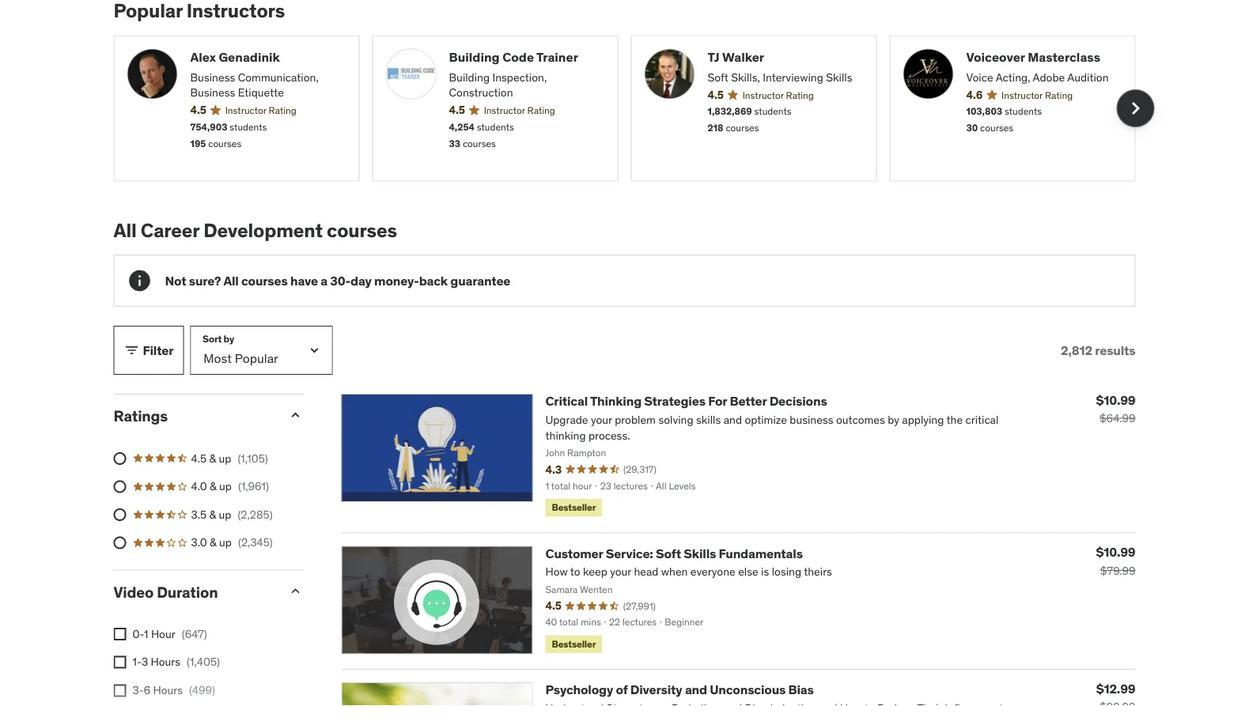 Task type: locate. For each thing, give the bounding box(es) containing it.
critical thinking strategies for better decisions link
[[545, 393, 827, 409]]

103,803 students 30 courses
[[966, 105, 1042, 134]]

up right '3.0'
[[219, 536, 232, 550]]

voiceover masterclass link
[[966, 49, 1122, 66]]

instructor down skills,
[[743, 89, 784, 101]]

students for voice
[[1005, 105, 1042, 118]]

courses left have
[[241, 273, 288, 289]]

building
[[449, 49, 500, 65], [449, 70, 490, 84]]

30-
[[330, 273, 350, 289]]

rating down the etiquette
[[269, 104, 297, 117]]

$10.99
[[1096, 392, 1136, 408], [1096, 544, 1136, 560]]

interviewing
[[763, 70, 823, 84]]

psychology of diversity and unconscious bias link
[[545, 682, 814, 698]]

instructor rating down the etiquette
[[225, 104, 297, 117]]

up left (1,105)
[[219, 451, 231, 465]]

instructor rating
[[743, 89, 814, 101], [1002, 89, 1073, 101], [225, 104, 297, 117], [484, 104, 555, 117]]

small image
[[124, 343, 140, 358], [288, 407, 303, 423]]

0 vertical spatial skills
[[826, 70, 852, 84]]

& for 4.5
[[209, 451, 216, 465]]

up right 4.0
[[219, 479, 232, 494]]

4.5 up 4,254
[[449, 103, 465, 117]]

all left career
[[114, 219, 137, 242]]

psychology of diversity and unconscious bias
[[545, 682, 814, 698]]

critical thinking strategies for better decisions
[[545, 393, 827, 409]]

courses for all
[[241, 273, 288, 289]]

rating for masterclass
[[1045, 89, 1073, 101]]

2 xsmall image from the top
[[114, 684, 126, 697]]

4,254
[[449, 121, 475, 133]]

soft for walker
[[708, 70, 728, 84]]

0 vertical spatial business
[[190, 70, 235, 84]]

4.6
[[966, 87, 983, 102]]

4.0
[[191, 479, 207, 494]]

courses down 103,803
[[980, 122, 1013, 134]]

students
[[754, 105, 792, 118], [1005, 105, 1042, 118], [230, 121, 267, 133], [477, 121, 514, 133]]

skills,
[[731, 70, 760, 84]]

soft inside tj walker soft skills, interviewing skills
[[708, 70, 728, 84]]

3.5
[[191, 508, 207, 522]]

1 business from the top
[[190, 70, 235, 84]]

(2,345)
[[238, 536, 273, 550]]

4.5 up 4.0
[[191, 451, 207, 465]]

2 business from the top
[[190, 85, 235, 100]]

30
[[966, 122, 978, 134]]

ratings button
[[114, 407, 275, 426]]

& right 3.5
[[209, 508, 216, 522]]

1 vertical spatial hours
[[153, 683, 183, 698]]

instructor rating down adobe
[[1002, 89, 1073, 101]]

33
[[449, 137, 460, 150]]

skills left fundamentals
[[684, 545, 716, 561]]

code
[[503, 49, 534, 65]]

genadinik
[[219, 49, 280, 65]]

instructor rating down interviewing
[[743, 89, 814, 101]]

voice
[[966, 70, 993, 84]]

soft right service:
[[656, 545, 681, 561]]

a
[[321, 273, 328, 289]]

soft
[[708, 70, 728, 84], [656, 545, 681, 561]]

3.0
[[191, 536, 207, 550]]

0 vertical spatial hours
[[151, 655, 180, 669]]

courses down 1,832,869
[[726, 122, 759, 134]]

(1,105)
[[238, 451, 268, 465]]

students for soft
[[754, 105, 792, 118]]

instructor for soft
[[743, 89, 784, 101]]

1 vertical spatial xsmall image
[[114, 684, 126, 697]]

0 horizontal spatial all
[[114, 219, 137, 242]]

4.5 for building
[[449, 103, 465, 117]]

hours right 6
[[153, 683, 183, 698]]

video duration button
[[114, 582, 275, 601]]

0 vertical spatial building
[[449, 49, 500, 65]]

$10.99 for critical thinking strategies for better decisions
[[1096, 392, 1136, 408]]

1 vertical spatial all
[[223, 273, 239, 289]]

& up 4.0 & up (1,961)
[[209, 451, 216, 465]]

students inside 103,803 students 30 courses
[[1005, 105, 1042, 118]]

rating down interviewing
[[786, 89, 814, 101]]

3
[[142, 655, 148, 669]]

instructor rating down inspection,
[[484, 104, 555, 117]]

xsmall image left 3-
[[114, 684, 126, 697]]

& right 4.0
[[210, 479, 216, 494]]

1 $10.99 from the top
[[1096, 392, 1136, 408]]

service:
[[606, 545, 653, 561]]

1 vertical spatial $10.99
[[1096, 544, 1136, 560]]

students down acting,
[[1005, 105, 1042, 118]]

instructor rating for code
[[484, 104, 555, 117]]

guarantee
[[450, 273, 510, 289]]

better
[[730, 393, 767, 409]]

1 xsmall image from the top
[[114, 656, 126, 669]]

4.5 up 754,903
[[190, 103, 206, 117]]

0 horizontal spatial soft
[[656, 545, 681, 561]]

business down 'alex' at the left of page
[[190, 70, 235, 84]]

1 building from the top
[[449, 49, 500, 65]]

1 horizontal spatial skills
[[826, 70, 852, 84]]

rating down inspection,
[[527, 104, 555, 117]]

video duration
[[114, 582, 218, 601]]

up for 4.5 & up
[[219, 451, 231, 465]]

communication,
[[238, 70, 319, 84]]

courses inside 754,903 students 195 courses
[[208, 137, 242, 150]]

courses for development
[[327, 219, 397, 242]]

courses down 4,254
[[463, 137, 496, 150]]

754,903 students 195 courses
[[190, 121, 267, 150]]

up
[[219, 451, 231, 465], [219, 479, 232, 494], [219, 508, 231, 522], [219, 536, 232, 550]]

754,903
[[190, 121, 227, 133]]

courses
[[726, 122, 759, 134], [980, 122, 1013, 134], [208, 137, 242, 150], [463, 137, 496, 150], [327, 219, 397, 242], [241, 273, 288, 289]]

hours right 3
[[151, 655, 180, 669]]

103,803
[[966, 105, 1002, 118]]

$10.99 up $64.99
[[1096, 392, 1136, 408]]

& right '3.0'
[[210, 536, 216, 550]]

0 vertical spatial xsmall image
[[114, 656, 126, 669]]

video
[[114, 582, 154, 601]]

courses up day
[[327, 219, 397, 242]]

4.0 & up (1,961)
[[191, 479, 269, 494]]

small image inside filter button
[[124, 343, 140, 358]]

students down the etiquette
[[230, 121, 267, 133]]

students inside 754,903 students 195 courses
[[230, 121, 267, 133]]

up right 3.5
[[219, 508, 231, 522]]

for
[[708, 393, 727, 409]]

students right 4,254
[[477, 121, 514, 133]]

customer
[[545, 545, 603, 561]]

skills
[[826, 70, 852, 84], [684, 545, 716, 561]]

instructor down acting,
[[1002, 89, 1043, 101]]

instructor rating for walker
[[743, 89, 814, 101]]

students inside 1,832,869 students 218 courses
[[754, 105, 792, 118]]

xsmall image left 1-
[[114, 656, 126, 669]]

1-3 hours (1,405)
[[133, 655, 220, 669]]

instructor rating for masterclass
[[1002, 89, 1073, 101]]

1 vertical spatial business
[[190, 85, 235, 100]]

instructor down the construction
[[484, 104, 525, 117]]

1 vertical spatial soft
[[656, 545, 681, 561]]

0 vertical spatial soft
[[708, 70, 728, 84]]

money-
[[374, 273, 419, 289]]

strategies
[[644, 393, 705, 409]]

$12.99
[[1096, 681, 1136, 697]]

rating down adobe
[[1045, 89, 1073, 101]]

1,832,869 students 218 courses
[[708, 105, 792, 134]]

1 vertical spatial small image
[[288, 407, 303, 423]]

3-6 hours (499)
[[133, 683, 215, 698]]

building code trainer building inspection, construction
[[449, 49, 578, 100]]

rating
[[786, 89, 814, 101], [1045, 89, 1073, 101], [269, 104, 297, 117], [527, 104, 555, 117]]

0 vertical spatial $10.99
[[1096, 392, 1136, 408]]

(499)
[[189, 683, 215, 698]]

4.5 & up (1,105)
[[191, 451, 268, 465]]

acting,
[[996, 70, 1030, 84]]

xsmall image
[[114, 656, 126, 669], [114, 684, 126, 697]]

2,812
[[1061, 342, 1092, 358]]

$10.99 for customer service: soft skills fundamentals
[[1096, 544, 1136, 560]]

business up 754,903
[[190, 85, 235, 100]]

2 $10.99 from the top
[[1096, 544, 1136, 560]]

skills right interviewing
[[826, 70, 852, 84]]

courses inside 1,832,869 students 218 courses
[[726, 122, 759, 134]]

1 horizontal spatial all
[[223, 273, 239, 289]]

courses inside 103,803 students 30 courses
[[980, 122, 1013, 134]]

6
[[144, 683, 150, 698]]

unconscious
[[710, 682, 786, 698]]

0 vertical spatial small image
[[124, 343, 140, 358]]

rating for code
[[527, 104, 555, 117]]

tj walker soft skills, interviewing skills
[[708, 49, 852, 84]]

all career development courses
[[114, 219, 397, 242]]

0 horizontal spatial small image
[[124, 343, 140, 358]]

students down interviewing
[[754, 105, 792, 118]]

1 vertical spatial building
[[449, 70, 490, 84]]

4.5 up 1,832,869
[[708, 87, 724, 102]]

students for business
[[230, 121, 267, 133]]

carousel element
[[114, 35, 1155, 181]]

voiceover
[[966, 49, 1025, 65]]

alex
[[190, 49, 216, 65]]

1 horizontal spatial soft
[[708, 70, 728, 84]]

2 building from the top
[[449, 70, 490, 84]]

all
[[114, 219, 137, 242], [223, 273, 239, 289]]

&
[[209, 451, 216, 465], [210, 479, 216, 494], [209, 508, 216, 522], [210, 536, 216, 550]]

$10.99 up $79.99
[[1096, 544, 1136, 560]]

students inside the 4,254 students 33 courses
[[477, 121, 514, 133]]

courses inside the 4,254 students 33 courses
[[463, 137, 496, 150]]

and
[[685, 682, 707, 698]]

instructor down the etiquette
[[225, 104, 266, 117]]

195
[[190, 137, 206, 150]]

diversity
[[630, 682, 682, 698]]

soft down the tj
[[708, 70, 728, 84]]

0 horizontal spatial skills
[[684, 545, 716, 561]]

all right sure?
[[223, 273, 239, 289]]

courses down 754,903
[[208, 137, 242, 150]]

students for trainer
[[477, 121, 514, 133]]



Task type: describe. For each thing, give the bounding box(es) containing it.
adobe
[[1033, 70, 1065, 84]]

1-
[[133, 655, 142, 669]]

1,832,869
[[708, 105, 752, 118]]

trainer
[[536, 49, 578, 65]]

xsmall image
[[114, 628, 126, 641]]

audition
[[1067, 70, 1109, 84]]

instructor for trainer
[[484, 104, 525, 117]]

alex genadinik business communication, business etiquette
[[190, 49, 319, 100]]

critical
[[545, 393, 588, 409]]

not sure? all courses have a 30-day money-back guarantee
[[165, 273, 510, 289]]

not
[[165, 273, 186, 289]]

$79.99
[[1100, 563, 1136, 578]]

hours for 3-6 hours
[[153, 683, 183, 698]]

courses for 33
[[463, 137, 496, 150]]

instructor rating for genadinik
[[225, 104, 297, 117]]

results
[[1095, 342, 1136, 358]]

masterclass
[[1028, 49, 1100, 65]]

construction
[[449, 85, 513, 100]]

psychology
[[545, 682, 613, 698]]

career
[[141, 219, 199, 242]]

& for 3.0
[[210, 536, 216, 550]]

$10.99 $64.99
[[1096, 392, 1136, 426]]

courses for 195
[[208, 137, 242, 150]]

(1,405)
[[187, 655, 220, 669]]

small image
[[288, 583, 303, 599]]

up for 3.5 & up
[[219, 508, 231, 522]]

building code trainer link
[[449, 49, 605, 66]]

xsmall image for 1-
[[114, 656, 126, 669]]

day
[[350, 273, 372, 289]]

duration
[[157, 582, 218, 601]]

alex genadinik link
[[190, 49, 346, 66]]

development
[[203, 219, 323, 242]]

of
[[616, 682, 628, 698]]

2,812 results status
[[1061, 342, 1136, 358]]

(647)
[[182, 627, 207, 641]]

instructor for voice
[[1002, 89, 1043, 101]]

back
[[419, 273, 448, 289]]

up for 3.0 & up
[[219, 536, 232, 550]]

customer service: soft skills fundamentals link
[[545, 545, 803, 561]]

& for 4.0
[[210, 479, 216, 494]]

hours for 1-3 hours
[[151, 655, 180, 669]]

inspection,
[[492, 70, 547, 84]]

rating for genadinik
[[269, 104, 297, 117]]

3.5 & up (2,285)
[[191, 508, 273, 522]]

tj
[[708, 49, 720, 65]]

bias
[[788, 682, 814, 698]]

courses for 30
[[980, 122, 1013, 134]]

0-
[[133, 627, 144, 641]]

rating for walker
[[786, 89, 814, 101]]

popular instructors element
[[114, 0, 1155, 181]]

thinking
[[590, 393, 642, 409]]

filter button
[[114, 326, 184, 375]]

(2,285)
[[238, 508, 273, 522]]

up for 4.0 & up
[[219, 479, 232, 494]]

xsmall image for 3-
[[114, 684, 126, 697]]

soft for service:
[[656, 545, 681, 561]]

218
[[708, 122, 723, 134]]

have
[[290, 273, 318, 289]]

2,812 results
[[1061, 342, 1136, 358]]

etiquette
[[238, 85, 284, 100]]

0-1 hour (647)
[[133, 627, 207, 641]]

voiceover masterclass voice acting, adobe audition
[[966, 49, 1109, 84]]

(1,961)
[[238, 479, 269, 494]]

1
[[144, 627, 148, 641]]

1 horizontal spatial small image
[[288, 407, 303, 423]]

next image
[[1123, 96, 1148, 121]]

4.5 for tj
[[708, 87, 724, 102]]

4.5 for alex
[[190, 103, 206, 117]]

skills inside tj walker soft skills, interviewing skills
[[826, 70, 852, 84]]

filter
[[143, 342, 174, 358]]

decisions
[[769, 393, 827, 409]]

courses for 218
[[726, 122, 759, 134]]

tj walker link
[[708, 49, 863, 66]]

walker
[[722, 49, 764, 65]]

4,254 students 33 courses
[[449, 121, 514, 150]]

3-
[[133, 683, 144, 698]]

& for 3.5
[[209, 508, 216, 522]]

ratings
[[114, 407, 168, 426]]

1 vertical spatial skills
[[684, 545, 716, 561]]

$64.99
[[1100, 411, 1136, 426]]

3.0 & up (2,345)
[[191, 536, 273, 550]]

instructor for business
[[225, 104, 266, 117]]

0 vertical spatial all
[[114, 219, 137, 242]]

sure?
[[189, 273, 221, 289]]

fundamentals
[[719, 545, 803, 561]]

$10.99 $79.99
[[1096, 544, 1136, 578]]



Task type: vqa. For each thing, say whether or not it's contained in the screenshot.


